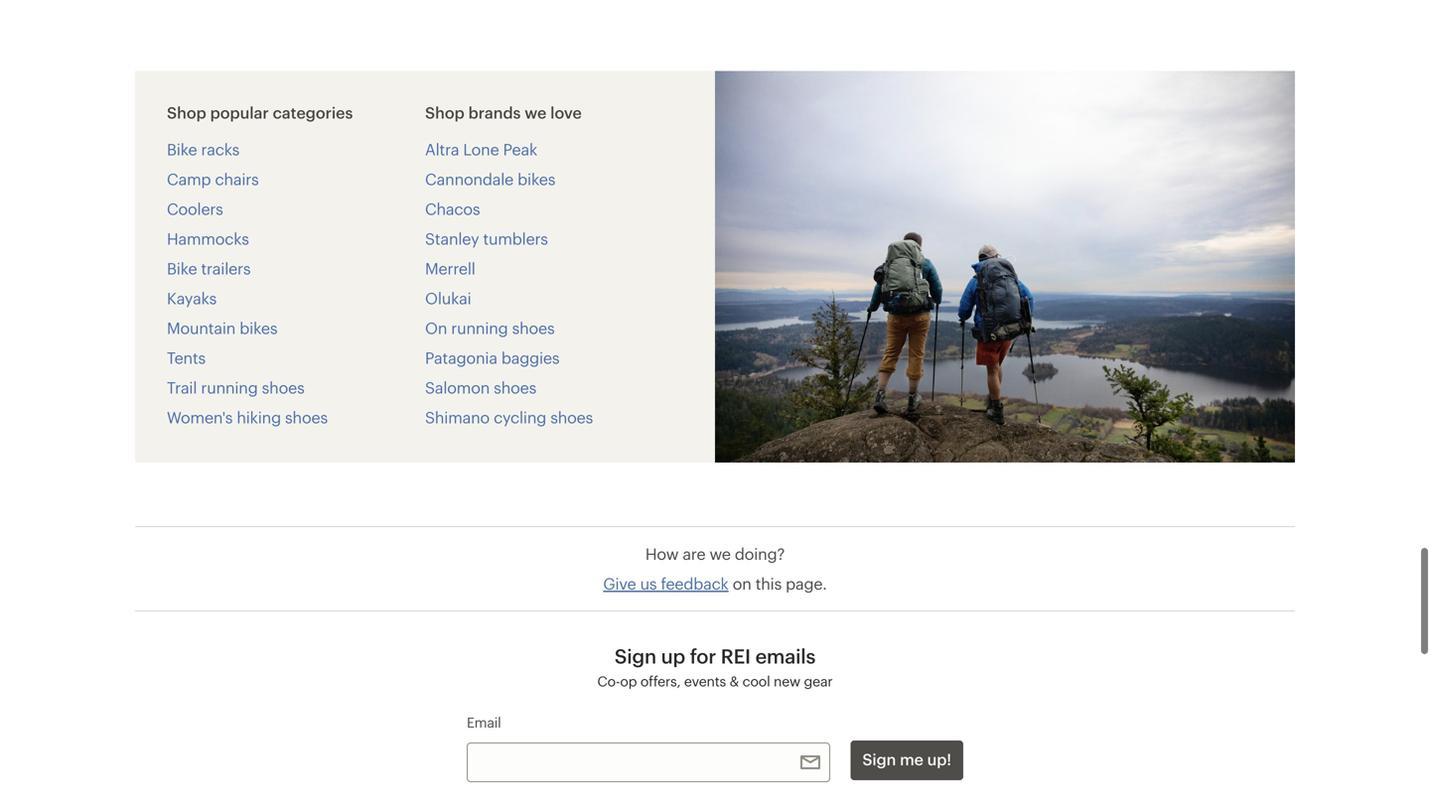 Task type: locate. For each thing, give the bounding box(es) containing it.
1 horizontal spatial we
[[710, 545, 731, 563]]

1 vertical spatial we
[[710, 545, 731, 563]]

0 horizontal spatial shop
[[167, 103, 206, 122]]

shimano cycling shoes link
[[425, 407, 593, 429]]

shoes up hiking
[[262, 379, 305, 397]]

1 vertical spatial bike
[[167, 259, 197, 278]]

bikes right mountain
[[240, 319, 278, 337]]

tents
[[167, 349, 206, 367]]

chacos link
[[425, 198, 480, 220]]

1 vertical spatial running
[[201, 379, 258, 397]]

shimano cycling shoes
[[425, 408, 593, 427]]

sign up for rei emails co-op offers, events & cool new gear
[[598, 645, 833, 690]]

0 horizontal spatial running
[[201, 379, 258, 397]]

us
[[640, 575, 657, 593]]

sign left me
[[863, 751, 897, 769]]

we left love
[[525, 103, 547, 122]]

altra lone peak
[[425, 140, 538, 159]]

stanley
[[425, 230, 479, 248]]

page.
[[786, 575, 827, 593]]

&
[[730, 674, 739, 690]]

give us feedback on this page.
[[604, 575, 827, 593]]

patagonia baggies link
[[425, 347, 560, 369]]

0 vertical spatial running
[[451, 319, 508, 337]]

sign for up
[[615, 645, 657, 668]]

1 horizontal spatial bikes
[[518, 170, 556, 188]]

bike
[[167, 140, 197, 159], [167, 259, 197, 278]]

shoes up cycling
[[494, 379, 537, 397]]

0 horizontal spatial we
[[525, 103, 547, 122]]

cycling
[[494, 408, 547, 427]]

2 bike from the top
[[167, 259, 197, 278]]

categories
[[273, 103, 353, 122]]

2 shop from the left
[[425, 103, 465, 122]]

1 horizontal spatial running
[[451, 319, 508, 337]]

shop brands we love
[[425, 103, 582, 122]]

shoes
[[512, 319, 555, 337], [262, 379, 305, 397], [494, 379, 537, 397], [285, 408, 328, 427], [551, 408, 593, 427]]

shop for shop popular categories
[[167, 103, 206, 122]]

merrell
[[425, 259, 476, 278]]

mountain bikes
[[167, 319, 278, 337]]

camp chairs link
[[167, 169, 259, 190]]

co-
[[598, 674, 620, 690]]

shop up the 'altra' in the left of the page
[[425, 103, 465, 122]]

women's
[[167, 408, 233, 427]]

bikes inside mountain bikes link
[[240, 319, 278, 337]]

peak
[[503, 140, 538, 159]]

shoes inside "link"
[[551, 408, 593, 427]]

rei
[[721, 645, 751, 668]]

running up women's hiking shoes
[[201, 379, 258, 397]]

tumblers
[[483, 230, 548, 248]]

0 horizontal spatial sign
[[615, 645, 657, 668]]

1 vertical spatial sign
[[863, 751, 897, 769]]

1 horizontal spatial shop
[[425, 103, 465, 122]]

bikes for mountain bikes
[[240, 319, 278, 337]]

cannondale bikes
[[425, 170, 556, 188]]

bikes
[[518, 170, 556, 188], [240, 319, 278, 337]]

bikes down peak
[[518, 170, 556, 188]]

0 vertical spatial sign
[[615, 645, 657, 668]]

give
[[604, 575, 636, 593]]

1 vertical spatial bikes
[[240, 319, 278, 337]]

shoes right hiking
[[285, 408, 328, 427]]

we
[[525, 103, 547, 122], [710, 545, 731, 563]]

salomon shoes
[[425, 379, 537, 397]]

bike for bike racks
[[167, 140, 197, 159]]

camp chairs
[[167, 170, 259, 188]]

0 vertical spatial bikes
[[518, 170, 556, 188]]

bike up kayaks
[[167, 259, 197, 278]]

racks
[[201, 140, 240, 159]]

me
[[900, 751, 924, 769]]

olukai link
[[425, 288, 472, 310]]

on running shoes
[[425, 319, 555, 337]]

0 horizontal spatial bikes
[[240, 319, 278, 337]]

running
[[451, 319, 508, 337], [201, 379, 258, 397]]

1 horizontal spatial sign
[[863, 751, 897, 769]]

shoes up baggies
[[512, 319, 555, 337]]

for
[[690, 645, 716, 668]]

bikes inside cannondale bikes link
[[518, 170, 556, 188]]

women's hiking shoes link
[[167, 407, 328, 429]]

feedback
[[661, 575, 729, 593]]

on running shoes link
[[425, 318, 555, 339]]

0 vertical spatial we
[[525, 103, 547, 122]]

bike up the camp
[[167, 140, 197, 159]]

popular
[[210, 103, 269, 122]]

bike racks
[[167, 140, 240, 159]]

1 bike from the top
[[167, 140, 197, 159]]

mountain bikes link
[[167, 318, 278, 339]]

events
[[685, 674, 726, 690]]

1 shop from the left
[[167, 103, 206, 122]]

sign
[[615, 645, 657, 668], [863, 751, 897, 769]]

sign inside button
[[863, 751, 897, 769]]

are
[[683, 545, 706, 563]]

running for trail
[[201, 379, 258, 397]]

shop up the bike racks
[[167, 103, 206, 122]]

email
[[467, 715, 501, 731]]

women's hiking shoes
[[167, 408, 328, 427]]

bike trailers
[[167, 259, 251, 278]]

hammocks link
[[167, 228, 249, 250]]

sign up op at the left bottom of the page
[[615, 645, 657, 668]]

shoes right cycling
[[551, 408, 593, 427]]

trail running shoes link
[[167, 377, 305, 399]]

sign inside sign up for rei emails co-op offers, events & cool new gear
[[615, 645, 657, 668]]

cool
[[743, 674, 771, 690]]

0 vertical spatial bike
[[167, 140, 197, 159]]

bike for bike trailers
[[167, 259, 197, 278]]

shoes inside 'link'
[[262, 379, 305, 397]]

we right the are at the left bottom of the page
[[710, 545, 731, 563]]

running inside 'link'
[[201, 379, 258, 397]]

running up patagonia baggies
[[451, 319, 508, 337]]

chacos
[[425, 200, 480, 218]]

trailers
[[201, 259, 251, 278]]

we for love
[[525, 103, 547, 122]]



Task type: describe. For each thing, give the bounding box(es) containing it.
shoes for women's hiking shoes
[[285, 408, 328, 427]]

shop for shop brands we love
[[425, 103, 465, 122]]

up!
[[928, 751, 952, 769]]

gear
[[804, 674, 833, 690]]

love
[[551, 103, 582, 122]]

on
[[425, 319, 447, 337]]

on
[[733, 575, 752, 593]]

shop popular categories
[[167, 103, 353, 122]]

bike trailers link
[[167, 258, 251, 280]]

mountain
[[167, 319, 236, 337]]

shoes for shimano cycling shoes
[[551, 408, 593, 427]]

sign me up! button
[[851, 741, 964, 781]]

hammocks
[[167, 230, 249, 248]]

kayaks
[[167, 289, 217, 308]]

shoes for trail running shoes
[[262, 379, 305, 397]]

stanley tumblers
[[425, 230, 548, 248]]

cannondale
[[425, 170, 514, 188]]

kayaks link
[[167, 288, 217, 310]]

bike racks link
[[167, 139, 240, 161]]

salomon shoes link
[[425, 377, 537, 399]]

altra lone peak link
[[425, 139, 538, 161]]

salomon
[[425, 379, 490, 397]]

chairs
[[215, 170, 259, 188]]

we for doing?
[[710, 545, 731, 563]]

olukai
[[425, 289, 472, 308]]

sign me up!
[[863, 751, 952, 769]]

stanley tumblers link
[[425, 228, 548, 250]]

patagonia
[[425, 349, 498, 367]]

doing?
[[735, 545, 785, 563]]

up
[[661, 645, 686, 668]]

baggies
[[502, 349, 560, 367]]

coolers link
[[167, 198, 223, 220]]

hiking
[[237, 408, 281, 427]]

Email email field
[[467, 743, 831, 783]]

coolers
[[167, 200, 223, 218]]

merrell link
[[425, 258, 476, 280]]

how are we doing?
[[646, 545, 785, 563]]

sign for me
[[863, 751, 897, 769]]

this
[[756, 575, 782, 593]]

cannondale bikes link
[[425, 169, 556, 190]]

shimano
[[425, 408, 490, 427]]

altra
[[425, 140, 459, 159]]

trail
[[167, 379, 197, 397]]

trail running shoes
[[167, 379, 305, 397]]

lone
[[463, 140, 499, 159]]

running for on
[[451, 319, 508, 337]]

op
[[620, 674, 637, 690]]

how
[[646, 545, 679, 563]]

emails
[[756, 645, 816, 668]]

two people lean on their trekking poles, taking a break from backpacking, and look out at the view of the water below them. image
[[715, 71, 1296, 463]]

bikes for cannondale bikes
[[518, 170, 556, 188]]

new
[[774, 674, 801, 690]]

camp
[[167, 170, 211, 188]]

shoes for on running shoes
[[512, 319, 555, 337]]

patagonia baggies
[[425, 349, 560, 367]]

brands
[[469, 103, 521, 122]]

give us feedback button
[[604, 573, 729, 595]]

offers,
[[641, 674, 681, 690]]

tents link
[[167, 347, 206, 369]]



Task type: vqa. For each thing, say whether or not it's contained in the screenshot.
our
no



